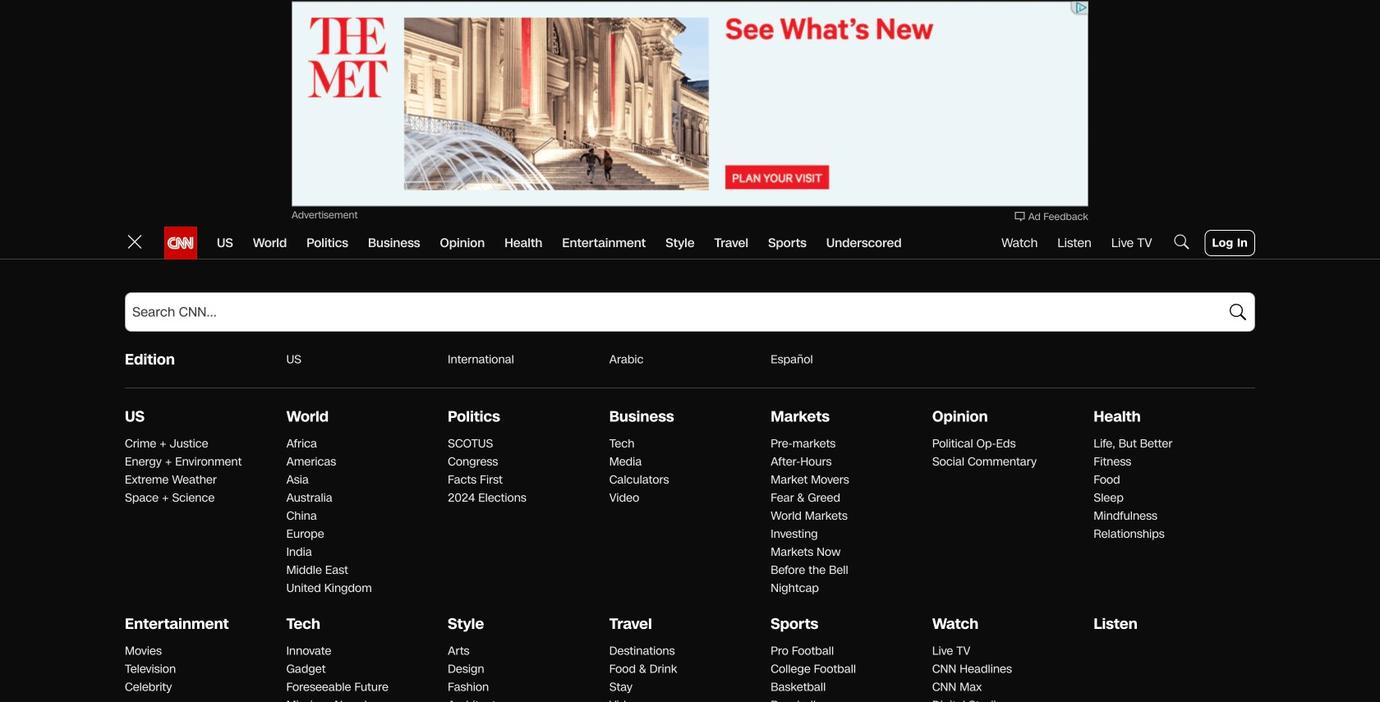 Task type: vqa. For each thing, say whether or not it's contained in the screenshot.
Close Menu Icon
yes



Task type: describe. For each thing, give the bounding box(es) containing it.
Search text field
[[125, 293, 1256, 332]]

advertisement element
[[292, 1, 1089, 207]]

palm beach, florida - march 05: republican presidential candidate, former president donald trump attends an election-night watch party at mar-a-lago on march 5, 2024 in west palm beach, florida. sixteen states held their primaries and caucuses today as part of super tuesday.  (photo by win mcnamee/getty images) image
[[697, 331, 966, 482]]



Task type: locate. For each thing, give the bounding box(es) containing it.
None search field
[[125, 293, 1256, 332]]

gettyimages 1348113243.jpg image
[[697, 622, 966, 703]]

video player region
[[986, 331, 1256, 482]]

close menu icon image
[[125, 232, 145, 252]]

progress bar slider
[[986, 481, 1256, 482]]

washington, dc - march 5: president joe biden speaks during a meeting with his competition council in the state dining room of the white house on march 5, 2024 in washington, dc. biden announced new economic measures during the meeting. (photo by nathan howard/getty images) image
[[125, 406, 677, 703]]

search icon image
[[1172, 232, 1192, 252]]



